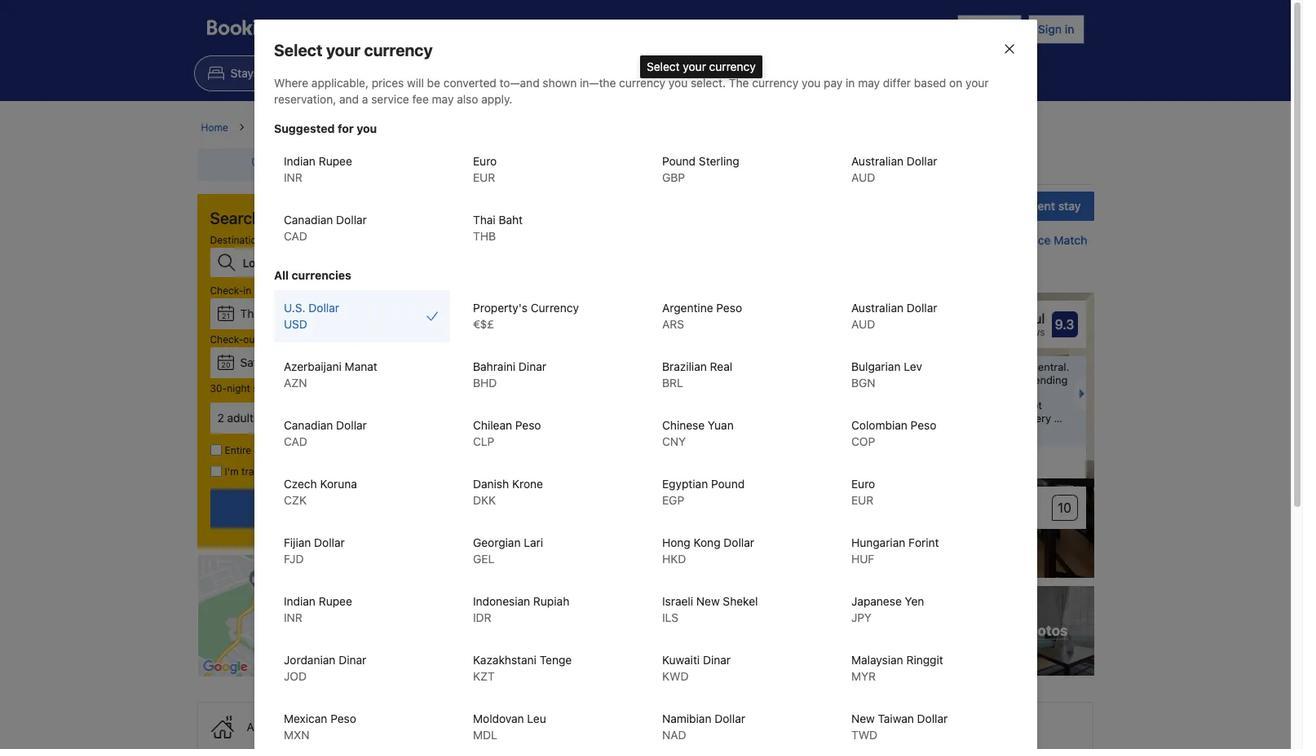 Task type: describe. For each thing, give the bounding box(es) containing it.
destination/property
[[210, 234, 305, 246]]

saturday, january 20, 2024
[[240, 356, 385, 369]]

the
[[928, 411, 944, 424]]

currency
[[530, 301, 579, 315]]

cad for clp
[[283, 435, 307, 449]]

gbp
[[662, 170, 685, 184]]

overview
[[438, 156, 487, 170]]

australian for sterling
[[851, 154, 903, 168]]

baht
[[498, 213, 522, 227]]

wonderful
[[982, 312, 1045, 326]]

dinar for jordanian dinar jod
[[338, 653, 366, 667]]

canadian for chilean peso clp
[[283, 418, 333, 432]]

dollar right children
[[336, 418, 366, 432]]

0 vertical spatial very
[[934, 361, 955, 374]]

1 vertical spatial it's
[[1012, 411, 1027, 424]]

date for check-in date
[[254, 285, 275, 297]]

new inside the new taiwan dollar twd
[[851, 712, 874, 726]]

huf
[[851, 552, 874, 566]]

for inside search section
[[284, 466, 297, 478]]

dollar inside 'namibian dollar nad'
[[714, 712, 745, 726]]

regret
[[895, 411, 925, 424]]

10
[[1058, 501, 1072, 516]]

2 adults · 0 children · 1 room button
[[210, 403, 398, 434]]

thursday, december 21, 2023
[[240, 307, 398, 321]]

indian for indonesian rupiah idr
[[283, 595, 315, 608]]

did
[[1008, 399, 1023, 412]]

indian rupee inr for euro
[[283, 154, 352, 184]]

attending
[[1021, 373, 1068, 386]]

peso for colombian peso cop
[[910, 418, 936, 432]]

currency up select.
[[709, 60, 756, 73]]

kuwaiti
[[662, 653, 700, 667]]

1 horizontal spatial a
[[895, 386, 901, 399]]

while
[[992, 373, 1018, 386]]

for inside "select your currency" dialog
[[337, 122, 353, 135]]

free wifi button
[[762, 702, 928, 749]]

1
[[331, 411, 336, 425]]

azerbaijani
[[283, 360, 341, 374]]

fee
[[412, 92, 428, 106]]

peso for chilean peso clp
[[515, 418, 541, 432]]

2023
[[370, 307, 398, 321]]

colombian
[[851, 418, 907, 432]]

kazakhstani tenge kzt
[[473, 653, 571, 683]]

€$£
[[473, 317, 494, 331]]

select your currency dialog
[[234, 0, 1057, 749]]

rupee for euro eur
[[318, 154, 352, 168]]

21
[[222, 312, 230, 321]]

1 vertical spatial euro eur
[[851, 477, 875, 507]]

reserve your apartment stay button
[[913, 192, 1094, 221]]

entire homes & apartments
[[225, 444, 350, 457]]

kazakhstani
[[473, 653, 536, 667]]

krone
[[512, 477, 543, 491]]

united kingdom
[[347, 122, 421, 134]]

&
[[288, 444, 295, 457]]

2 horizontal spatial a
[[925, 361, 931, 374]]

2
[[217, 411, 224, 425]]

i'm traveling for work
[[225, 466, 322, 478]]

1 horizontal spatial select your currency
[[647, 60, 756, 73]]

jordanian dinar jod
[[283, 653, 366, 683]]

in inside where applicable, prices will be converted to—and shown in—the currency you select. the currency you pay in may differ based on your reservation, and a service fee may also apply.
[[845, 76, 855, 90]]

all for all currencies
[[274, 268, 288, 282]]

canadian dollar cad for thai
[[283, 213, 366, 243]]

reviews inside wonderful 3 reviews
[[1010, 326, 1045, 339]]

koruna
[[320, 477, 357, 491]]

cruises
[[638, 66, 677, 80]]

your up select.
[[683, 60, 706, 73]]

hotel
[[445, 66, 473, 80]]

house rules link
[[723, 142, 812, 184]]

photos
[[1020, 622, 1068, 639]]

thursday,
[[240, 307, 292, 321]]

australian dollar aud for sterling
[[851, 154, 937, 184]]

pound inside egyptian pound egp
[[711, 477, 744, 491]]

search inside 'button'
[[284, 502, 325, 516]]

georgian lari gel
[[473, 536, 543, 566]]

cny
[[662, 435, 686, 449]]

your inside button
[[972, 199, 996, 213]]

+22 photos
[[990, 622, 1068, 639]]

bahraini
[[473, 360, 515, 374]]

myr
[[851, 670, 876, 683]]

dollar up lev
[[906, 301, 937, 315]]

wifi
[[838, 720, 861, 734]]

0
[[269, 411, 276, 425]]

namibian
[[662, 712, 711, 726]]

there
[[964, 373, 990, 386]]

mexican
[[283, 712, 327, 726]]

0 horizontal spatial you
[[356, 122, 377, 135]]

currency right in—the
[[619, 76, 665, 90]]

bahraini dinar bhd
[[473, 360, 546, 390]]

dollar inside u.s. dollar usd
[[308, 301, 339, 315]]

moldovan
[[473, 712, 524, 726]]

attractions link
[[694, 55, 803, 91]]

aud for argentine peso ars
[[851, 317, 875, 331]]

argentine
[[662, 301, 713, 315]]

dollar inside hong kong dollar hkd
[[723, 536, 754, 550]]

attractions
[[731, 66, 789, 80]]

peso for argentine peso ars
[[716, 301, 742, 315]]

thai baht thb
[[473, 213, 522, 243]]

location,
[[987, 361, 1029, 374]]

flights link
[[276, 55, 362, 91]]

kong
[[693, 536, 720, 550]]

moldovan leu mdl
[[473, 712, 546, 742]]

hong kong dollar hkd
[[662, 536, 754, 566]]

chilean
[[473, 418, 512, 432]]

gel
[[473, 552, 494, 566]]

1 horizontal spatial select
[[647, 60, 680, 73]]

scored 10 element
[[1052, 495, 1078, 521]]

check- for out
[[210, 334, 243, 346]]

stay inside search section
[[253, 382, 272, 395]]

yen
[[905, 595, 924, 608]]

register
[[967, 22, 1012, 36]]

(3)
[[902, 156, 918, 170]]

inr for eur
[[283, 170, 302, 184]]

reservation,
[[274, 92, 336, 106]]

aud for pound sterling gbp
[[851, 170, 875, 184]]

20
[[221, 360, 231, 369]]

there.
[[957, 399, 986, 412]]

dollar inside the new taiwan dollar twd
[[917, 712, 947, 726]]

0 horizontal spatial the
[[424, 221, 459, 244]]

ils
[[662, 611, 678, 625]]

1 vertical spatial eur
[[851, 493, 873, 507]]

canadian dollar cad for chilean
[[283, 418, 366, 449]]

+22 photos link
[[964, 586, 1094, 676]]

fjd
[[283, 552, 303, 566]]

rules
[[773, 156, 799, 170]]

pay
[[823, 76, 842, 90]]

0 horizontal spatial search
[[210, 209, 261, 228]]

new inside israeli new shekel ils
[[696, 595, 719, 608]]

idr
[[473, 611, 491, 625]]

at
[[982, 411, 992, 424]]

your inside where applicable, prices will be converted to—and shown in—the currency you select. the currency you pay in may differ based on your reservation, and a service fee may also apply.
[[965, 76, 989, 90]]

egyptian pound egp
[[662, 477, 744, 507]]

dinar for bahraini dinar bhd
[[518, 360, 546, 374]]

currency left pay
[[752, 76, 798, 90]]

night
[[227, 382, 250, 395]]

fijian
[[283, 536, 311, 550]]

stays link
[[194, 55, 273, 91]]

choice
[[947, 411, 979, 424]]

cad for thb
[[283, 229, 307, 243]]

children
[[279, 411, 321, 425]]

select inside dialog
[[274, 41, 322, 60]]



Task type: vqa. For each thing, say whether or not it's contained in the screenshot.
Property'S
yes



Task type: locate. For each thing, give the bounding box(es) containing it.
euro eur down cop
[[851, 477, 875, 507]]

date up thursday,
[[254, 285, 275, 297]]

ringgit
[[906, 653, 943, 667]]

1 vertical spatial indian rupee inr
[[283, 595, 352, 625]]

2 horizontal spatial dinar
[[703, 653, 730, 667]]

date right out on the left top
[[261, 334, 282, 346]]

euro up thai
[[473, 154, 497, 168]]

all up 'u.s.'
[[274, 268, 288, 282]]

1 inr from the top
[[283, 170, 302, 184]]

rupee for indonesian rupiah idr
[[318, 595, 352, 608]]

dollar right the 'taiwan'
[[917, 712, 947, 726]]

chilean peso clp
[[473, 418, 541, 449]]

in right pay
[[845, 76, 855, 90]]

inr for idr
[[283, 611, 302, 625]]

peso inside colombian peso cop
[[910, 418, 936, 432]]

peso inside argentine peso ars
[[716, 301, 742, 315]]

0 horizontal spatial select
[[274, 41, 322, 60]]

0 vertical spatial the
[[729, 76, 749, 90]]

0 vertical spatial may
[[858, 76, 880, 90]]

all left the suggested
[[254, 122, 266, 134]]

be
[[427, 76, 440, 90]]

saturday,
[[240, 356, 289, 369]]

1 · from the left
[[262, 411, 266, 425]]

indian rupee inr up jordanian at the bottom left of page
[[283, 595, 352, 625]]

0 horizontal spatial eur
[[473, 170, 495, 184]]

we
[[1020, 386, 1034, 399]]

2 australian from the top
[[851, 301, 903, 315]]

forint
[[908, 536, 939, 550]]

aud down guest reviews (3)
[[851, 170, 875, 184]]

kzt
[[473, 670, 495, 683]]

2 cad from the top
[[283, 435, 307, 449]]

2 indian rupee inr from the top
[[283, 595, 352, 625]]

hungarian forint huf
[[851, 536, 939, 566]]

rupee
[[318, 154, 352, 168], [318, 595, 352, 608]]

0 horizontal spatial stay
[[253, 382, 272, 395]]

1 horizontal spatial on
[[949, 76, 962, 90]]

1 vertical spatial all
[[274, 268, 288, 282]]

1 check- from the top
[[210, 285, 243, 297]]

dinar inside jordanian dinar jod
[[338, 653, 366, 667]]

booking.com image
[[207, 20, 324, 39]]

mxn
[[283, 728, 309, 742]]

your right reserve
[[972, 199, 996, 213]]

australian for peso
[[851, 301, 903, 315]]

apartments up work
[[297, 444, 350, 457]]

flights
[[313, 66, 348, 80]]

1 horizontal spatial dinar
[[518, 360, 546, 374]]

bulgarian
[[851, 360, 900, 374]]

1 vertical spatial date
[[261, 334, 282, 346]]

flight
[[402, 66, 431, 80]]

egp
[[662, 493, 684, 507]]

0 vertical spatial australian
[[851, 154, 903, 168]]

chinese
[[662, 418, 704, 432]]

dollar inside the fijian dollar fjd
[[314, 536, 344, 550]]

rupee down suggested for you
[[318, 154, 352, 168]]

0 horizontal spatial for
[[284, 466, 297, 478]]

it's up conference,
[[895, 361, 910, 374]]

1 vertical spatial search
[[284, 502, 325, 516]]

u.s. dollar usd
[[283, 301, 339, 331]]

check- for in
[[210, 285, 243, 297]]

2 canadian dollar cad from the top
[[283, 418, 366, 449]]

select up where
[[274, 41, 322, 60]]

1 vertical spatial australian dollar aud
[[851, 301, 937, 331]]

the
[[729, 76, 749, 90], [424, 221, 459, 244]]

1 horizontal spatial may
[[858, 76, 880, 90]]

1 rupee from the top
[[318, 154, 352, 168]]

1 vertical spatial canadian
[[283, 418, 333, 432]]

apartments down reservation,
[[269, 122, 321, 134]]

0 vertical spatial a
[[362, 92, 368, 106]]

currency
[[364, 41, 432, 60], [709, 60, 756, 73], [619, 76, 665, 90], [752, 76, 798, 90]]

select your currency
[[274, 41, 432, 60], [647, 60, 756, 73]]

0 vertical spatial search
[[210, 209, 261, 228]]

inr down all apartments link on the left top of page
[[283, 170, 302, 184]]

apartments button
[[197, 702, 376, 749]]

indian
[[283, 154, 315, 168], [283, 595, 315, 608]]

1 horizontal spatial stay
[[1058, 199, 1081, 213]]

dinar down map
[[338, 653, 366, 667]]

1 horizontal spatial reviews
[[1010, 326, 1045, 339]]

twd
[[851, 728, 877, 742]]

malaysian ringgit myr
[[851, 653, 943, 683]]

in for check-in date
[[243, 285, 251, 297]]

morden
[[463, 221, 534, 244]]

1 horizontal spatial the
[[729, 76, 749, 90]]

all.
[[995, 411, 1009, 424]]

1 vertical spatial pound
[[711, 477, 744, 491]]

0 horizontal spatial dinar
[[338, 653, 366, 667]]

select.
[[690, 76, 725, 90]]

1 canadian dollar cad from the top
[[283, 213, 366, 243]]

dinar for kuwaiti dinar kwd
[[703, 653, 730, 667]]

0 vertical spatial eur
[[473, 170, 495, 184]]

search
[[210, 209, 261, 228], [284, 502, 325, 516]]

1 indian rupee inr from the top
[[283, 154, 352, 184]]

usd
[[283, 317, 307, 331]]

a inside where applicable, prices will be converted to—and shown in—the currency you select. the currency you pay in may differ based on your reservation, and a service fee may also apply.
[[362, 92, 368, 106]]

show on map button
[[197, 555, 413, 678], [256, 616, 354, 646]]

next image
[[1079, 389, 1089, 399]]

0 vertical spatial stay
[[1058, 199, 1081, 213]]

2 australian dollar aud from the top
[[851, 301, 937, 331]]

1 vertical spatial for
[[284, 466, 297, 478]]

machine
[[643, 720, 687, 734]]

canadian for thai baht thb
[[283, 213, 333, 227]]

1 cad from the top
[[283, 229, 307, 243]]

a right lev
[[925, 361, 931, 374]]

rated wonderful element
[[889, 309, 1045, 329]]

name:
[[308, 234, 336, 246]]

dinar right bahraini
[[518, 360, 546, 374]]

0 vertical spatial canadian dollar cad
[[283, 213, 366, 243]]

apartments inside search section
[[297, 444, 350, 457]]

it's right all.
[[1012, 411, 1027, 424]]

3
[[1001, 326, 1007, 339]]

1 vertical spatial euro
[[851, 477, 875, 491]]

search up "destination/property"
[[210, 209, 261, 228]]

1 vertical spatial a
[[925, 361, 931, 374]]

1 vertical spatial australian
[[851, 301, 903, 315]]

peso down needed
[[910, 418, 936, 432]]

peso for mexican peso mxn
[[330, 712, 356, 726]]

czk
[[283, 493, 306, 507]]

for down and
[[337, 122, 353, 135]]

peso right mexican
[[330, 712, 356, 726]]

reviews left (3)
[[859, 156, 899, 170]]

0 vertical spatial indian
[[283, 154, 315, 168]]

0 horizontal spatial it's
[[895, 361, 910, 374]]

0 vertical spatial reviews
[[859, 156, 899, 170]]

1 vertical spatial reviews
[[1010, 326, 1045, 339]]

in for sign in
[[1065, 22, 1074, 36]]

0 vertical spatial inr
[[283, 170, 302, 184]]

you down and
[[356, 122, 377, 135]]

dollar right namibian
[[714, 712, 745, 726]]

2 vertical spatial a
[[895, 386, 901, 399]]

0 vertical spatial new
[[696, 595, 719, 608]]

a up regret
[[895, 386, 901, 399]]

the left thb
[[424, 221, 459, 244]]

all inside "select your currency" dialog
[[274, 268, 288, 282]]

a
[[362, 92, 368, 106], [925, 361, 931, 374], [895, 386, 901, 399]]

in left stayed
[[913, 361, 922, 374]]

1 vertical spatial the
[[424, 221, 459, 244]]

indian rupee inr down suggested for you
[[283, 154, 352, 184]]

select your currency inside dialog
[[274, 41, 432, 60]]

entire
[[225, 444, 251, 457]]

united kingdom link
[[347, 121, 421, 135]]

2 inr from the top
[[283, 611, 302, 625]]

you left pay
[[801, 76, 820, 90]]

will
[[407, 76, 424, 90]]

pound inside the pound sterling gbp
[[662, 154, 695, 168]]

dollar up name:
[[336, 213, 366, 227]]

0 horizontal spatial on
[[301, 624, 315, 637]]

overview link
[[424, 142, 500, 184]]

australian dollar aud for peso
[[851, 301, 937, 331]]

based
[[914, 76, 946, 90]]

danish krone dkk
[[473, 477, 543, 507]]

aud up bulgarian
[[851, 317, 875, 331]]

1 canadian from the top
[[283, 213, 333, 227]]

0 vertical spatial all
[[254, 122, 266, 134]]

pound up gbp
[[662, 154, 695, 168]]

1 australian from the top
[[851, 154, 903, 168]]

hong
[[662, 536, 690, 550]]

1 horizontal spatial pound
[[711, 477, 744, 491]]

search down czech
[[284, 502, 325, 516]]

peso
[[716, 301, 742, 315], [515, 418, 541, 432], [910, 418, 936, 432], [330, 712, 356, 726]]

2 check- from the top
[[210, 334, 243, 346]]

0 horizontal spatial euro
[[473, 154, 497, 168]]

1 vertical spatial stay
[[253, 382, 272, 395]]

it's
[[895, 361, 910, 374], [1012, 411, 1027, 424]]

date for check-out date
[[261, 334, 282, 346]]

indian down the suggested
[[283, 154, 315, 168]]

peso right argentine
[[716, 301, 742, 315]]

in for it's in a very clean location, central. we've stayed there while attending a conference, everything we needed was there.  we did not regret the choice at all. it's very …
[[913, 361, 922, 374]]

1 horizontal spatial for
[[337, 122, 353, 135]]

the right select.
[[729, 76, 749, 90]]

0 horizontal spatial may
[[432, 92, 453, 106]]

0 vertical spatial indian rupee inr
[[283, 154, 352, 184]]

may down be
[[432, 92, 453, 106]]

i'm
[[225, 466, 239, 478]]

1 vertical spatial aud
[[851, 317, 875, 331]]

dollar right "fijian"
[[314, 536, 344, 550]]

· left 1
[[324, 411, 328, 425]]

1 horizontal spatial new
[[851, 712, 874, 726]]

cad left name:
[[283, 229, 307, 243]]

rupee up map
[[318, 595, 352, 608]]

0 vertical spatial australian dollar aud
[[851, 154, 937, 184]]

0 horizontal spatial ·
[[262, 411, 266, 425]]

for left work
[[284, 466, 297, 478]]

0 vertical spatial canadian
[[283, 213, 333, 227]]

washing machine
[[595, 720, 687, 734]]

1 vertical spatial cad
[[283, 435, 307, 449]]

0 horizontal spatial all
[[254, 122, 266, 134]]

very left clean
[[934, 361, 955, 374]]

scored 9.3 element
[[1052, 312, 1078, 338]]

1 horizontal spatial you
[[668, 76, 687, 90]]

on right based
[[949, 76, 962, 90]]

stay right apartment
[[1058, 199, 1081, 213]]

home
[[201, 122, 228, 134]]

all for all apartments
[[254, 122, 266, 134]]

peso inside chilean peso clp
[[515, 418, 541, 432]]

1 horizontal spatial it's
[[1012, 411, 1027, 424]]

· left 0
[[262, 411, 266, 425]]

new taiwan dollar twd
[[851, 712, 947, 742]]

1 vertical spatial indian
[[283, 595, 315, 608]]

flight + hotel
[[402, 66, 473, 80]]

0 horizontal spatial pound
[[662, 154, 695, 168]]

eur down overview
[[473, 170, 495, 184]]

euro eur up thai
[[473, 154, 497, 184]]

currencies
[[291, 268, 351, 282]]

the inside where applicable, prices will be converted to—and shown in—the currency you select. the currency you pay in may differ based on your reservation, and a service fee may also apply.
[[729, 76, 749, 90]]

2 rupee from the top
[[318, 595, 352, 608]]

1 horizontal spatial all
[[274, 268, 288, 282]]

0 vertical spatial on
[[949, 76, 962, 90]]

0 vertical spatial apartments
[[269, 122, 321, 134]]

in right "sign" at the top of the page
[[1065, 22, 1074, 36]]

on inside where applicable, prices will be converted to—and shown in—the currency you select. the currency you pay in may differ based on your reservation, and a service fee may also apply.
[[949, 76, 962, 90]]

very left … on the bottom of page
[[1030, 411, 1051, 424]]

your right based
[[965, 76, 989, 90]]

australian down differ
[[851, 154, 903, 168]]

dollar right kong
[[723, 536, 754, 550]]

peso inside mexican peso mxn
[[330, 712, 356, 726]]

2 horizontal spatial you
[[801, 76, 820, 90]]

1 horizontal spatial very
[[1030, 411, 1051, 424]]

dinar right 'kuwaiti'
[[703, 653, 730, 667]]

indian up show on map
[[283, 595, 315, 608]]

…
[[1054, 411, 1063, 424]]

bhd
[[473, 376, 497, 390]]

pound right egyptian
[[711, 477, 744, 491]]

1 vertical spatial inr
[[283, 611, 302, 625]]

work
[[300, 466, 322, 478]]

2 indian from the top
[[283, 595, 315, 608]]

on inside search section
[[301, 624, 315, 637]]

you left select.
[[668, 76, 687, 90]]

0 horizontal spatial very
[[934, 361, 955, 374]]

0 vertical spatial cad
[[283, 229, 307, 243]]

inr left map
[[283, 611, 302, 625]]

2 adults · 0 children · 1 room
[[217, 411, 366, 425]]

december
[[295, 307, 349, 321]]

1 vertical spatial may
[[432, 92, 453, 106]]

new right israeli
[[696, 595, 719, 608]]

0 horizontal spatial a
[[362, 92, 368, 106]]

in—the
[[579, 76, 616, 90]]

2 aud from the top
[[851, 317, 875, 331]]

euro down cop
[[851, 477, 875, 491]]

1 horizontal spatial eur
[[851, 493, 873, 507]]

canadian dollar cad
[[283, 213, 366, 243], [283, 418, 366, 449]]

2 · from the left
[[324, 411, 328, 425]]

australian dollar aud up bulgarian
[[851, 301, 937, 331]]

kwd
[[662, 670, 688, 683]]

show
[[269, 624, 298, 637]]

0 vertical spatial euro
[[473, 154, 497, 168]]

0 vertical spatial pound
[[662, 154, 695, 168]]

peso right chilean
[[515, 418, 541, 432]]

cad down the 2 adults · 0 children · 1 room
[[283, 435, 307, 449]]

your up flights at the left top of page
[[326, 41, 360, 60]]

check- up 21
[[210, 285, 243, 297]]

0 vertical spatial euro eur
[[473, 154, 497, 184]]

1 vertical spatial apartments
[[297, 444, 350, 457]]

2024
[[357, 356, 385, 369]]

0 horizontal spatial euro eur
[[473, 154, 497, 184]]

1 vertical spatial new
[[851, 712, 874, 726]]

stay inside button
[[1058, 199, 1081, 213]]

currency up the flight
[[364, 41, 432, 60]]

a right and
[[362, 92, 368, 106]]

dollar up reserve
[[906, 154, 937, 168]]

eur up hungarian
[[851, 493, 873, 507]]

apartments
[[269, 122, 321, 134], [297, 444, 350, 457]]

check-in date
[[210, 285, 275, 297]]

central.
[[1032, 361, 1069, 374]]

dinar inside 'bahraini dinar bhd'
[[518, 360, 546, 374]]

search section
[[190, 135, 418, 678]]

select up where applicable, prices will be converted to—and shown in—the currency you select. the currency you pay in may differ based on your reservation, and a service fee may also apply.
[[647, 60, 680, 73]]

united
[[347, 122, 378, 134]]

indian for euro eur
[[283, 154, 315, 168]]

21,
[[352, 307, 367, 321]]

in up thursday,
[[243, 285, 251, 297]]

1 horizontal spatial euro
[[851, 477, 875, 491]]

2 canadian from the top
[[283, 418, 333, 432]]

1 vertical spatial very
[[1030, 411, 1051, 424]]

in inside "it's in a very clean location, central. we've stayed there while attending a conference, everything we needed was there.  we did not regret the choice at all. it's very …"
[[913, 361, 922, 374]]

select your currency up flights at the left top of page
[[274, 41, 432, 60]]

indonesian
[[473, 595, 530, 608]]

0 horizontal spatial select your currency
[[274, 41, 432, 60]]

airport
[[843, 66, 879, 80]]

1 horizontal spatial ·
[[324, 411, 328, 425]]

on left map
[[301, 624, 315, 637]]

for
[[337, 122, 353, 135], [284, 466, 297, 478]]

new up twd
[[851, 712, 874, 726]]

sterling
[[698, 154, 739, 168]]

1 vertical spatial rupee
[[318, 595, 352, 608]]

cad
[[283, 229, 307, 243], [283, 435, 307, 449]]

1 aud from the top
[[851, 170, 875, 184]]

australian up bulgarian
[[851, 301, 903, 315]]

1 vertical spatial on
[[301, 624, 315, 637]]

may left "taxis"
[[858, 76, 880, 90]]

dkk
[[473, 493, 496, 507]]

reviews right 3
[[1010, 326, 1045, 339]]

1 australian dollar aud from the top
[[851, 154, 937, 184]]

namibian dollar nad
[[662, 712, 745, 742]]

dollar right 'u.s.'
[[308, 301, 339, 315]]

1 horizontal spatial search
[[284, 502, 325, 516]]

0 vertical spatial rupee
[[318, 154, 352, 168]]

check- down 21
[[210, 334, 243, 346]]

0 vertical spatial date
[[254, 285, 275, 297]]

0 vertical spatial aud
[[851, 170, 875, 184]]

0 horizontal spatial new
[[696, 595, 719, 608]]

the morden room
[[424, 221, 590, 244]]

indian rupee inr for indonesian
[[283, 595, 352, 625]]

stayed
[[928, 373, 961, 386]]

0 vertical spatial it's
[[895, 361, 910, 374]]

australian dollar aud up reserve
[[851, 154, 937, 184]]

israeli new shekel ils
[[662, 595, 758, 625]]

1 vertical spatial check-
[[210, 334, 243, 346]]

0 vertical spatial check-
[[210, 285, 243, 297]]

dinar inside kuwaiti dinar kwd
[[703, 653, 730, 667]]

select your currency up select.
[[647, 60, 756, 73]]

rentals
[[548, 66, 584, 80]]

apartments
[[247, 720, 308, 734]]

adults
[[227, 411, 259, 425]]

apartment
[[999, 199, 1055, 213]]

0 horizontal spatial reviews
[[859, 156, 899, 170]]

0 vertical spatial for
[[337, 122, 353, 135]]

20,
[[337, 356, 354, 369]]

in inside search section
[[243, 285, 251, 297]]

stay right night
[[253, 382, 272, 395]]

car rentals
[[527, 66, 584, 80]]

wonderful 3 reviews
[[982, 312, 1045, 339]]

car rentals link
[[490, 55, 598, 91]]

bulgarian lev bgn
[[851, 360, 922, 390]]

1 indian from the top
[[283, 154, 315, 168]]



